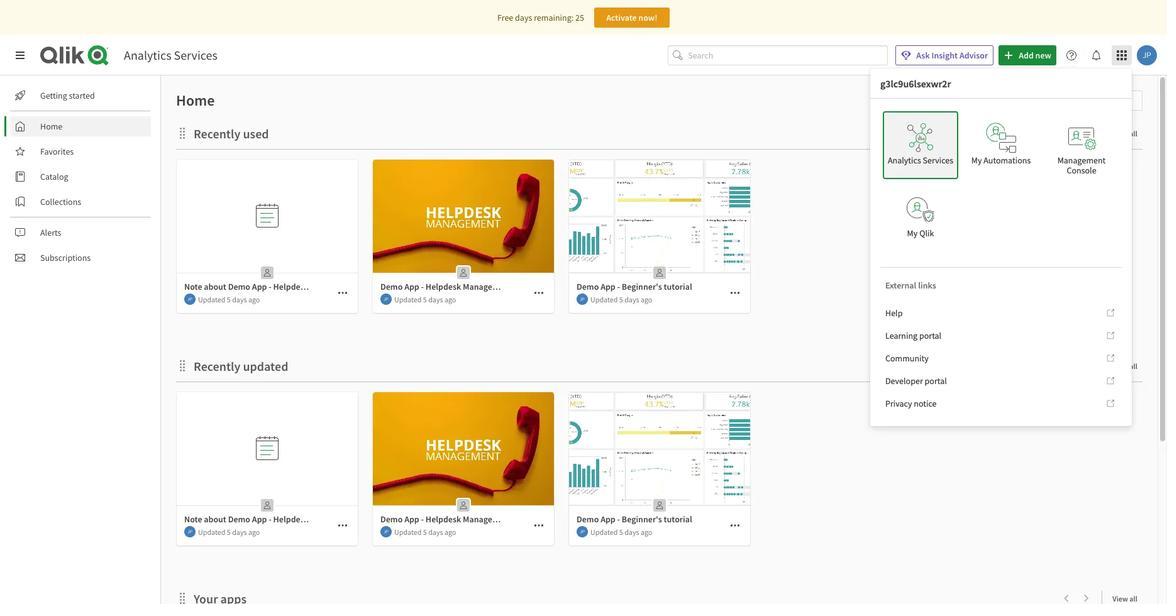 Task type: vqa. For each thing, say whether or not it's contained in the screenshot.
Data within Demo App - Beginner's tutorial Data last loaded: Aug 24, 2021, 11:35 AM This tutorial will introduce you to Qlik Sense.
no



Task type: describe. For each thing, give the bounding box(es) containing it.
learning
[[886, 330, 918, 342]]

catalog link
[[10, 167, 151, 187]]

2 vertical spatial move collection image
[[176, 592, 189, 605]]

external
[[886, 280, 917, 291]]

favorites link
[[10, 142, 151, 162]]

used
[[243, 126, 269, 142]]

recently for recently used
[[194, 126, 241, 142]]

developer portal
[[886, 376, 948, 387]]

portal for developer portal
[[925, 376, 948, 387]]

started
[[69, 90, 95, 101]]

3 view from the top
[[1113, 595, 1129, 604]]

3 view all from the top
[[1113, 595, 1138, 604]]

subscriptions
[[40, 252, 91, 264]]

view all for recently updated
[[1113, 362, 1138, 371]]

- for james peterson icon for demo app - beginner's tutorial
[[618, 281, 621, 293]]

alerts link
[[10, 223, 151, 243]]

subscriptions link
[[10, 248, 151, 268]]

collections
[[40, 196, 81, 208]]

catalog
[[40, 171, 68, 182]]

recently used
[[194, 126, 269, 142]]

recently updated link
[[194, 359, 294, 374]]

free days remaining: 25
[[498, 12, 585, 23]]

tutorial for used
[[664, 281, 693, 293]]

alerts
[[40, 227, 61, 238]]

home
[[1111, 95, 1133, 106]]

advisor
[[960, 50, 989, 61]]

0 horizontal spatial james peterson image
[[184, 294, 196, 305]]

ago for james peterson image in updated 5 days ago link
[[249, 528, 260, 537]]

management inside button
[[1058, 155, 1106, 166]]

my for my automations
[[972, 155, 983, 166]]

analytics services inside button
[[888, 155, 954, 166]]

3 all from the top
[[1130, 595, 1138, 604]]

favorites
[[40, 146, 74, 157]]

ago for james peterson icon for demo app - beginner's tutorial
[[641, 295, 653, 304]]

- for james peterson image corresponding to demo app - helpdesk management
[[421, 281, 424, 293]]

privacy notice link
[[881, 394, 1123, 414]]

0 vertical spatial analytics services
[[124, 47, 218, 63]]

developer
[[886, 376, 924, 387]]

my automations button
[[964, 111, 1040, 179]]

navigation pane element
[[0, 81, 160, 273]]

james peterson image for demo app - beginner's tutorial
[[577, 527, 588, 538]]

home inside main content
[[176, 91, 215, 110]]

ago for the leftmost james peterson icon
[[249, 295, 260, 304]]

your
[[1092, 95, 1109, 106]]

25
[[576, 12, 585, 23]]

activate now! link
[[595, 8, 670, 28]]

recently updated
[[194, 359, 288, 374]]

james peterson image for demo app - beginner's tutorial
[[577, 294, 588, 305]]

demo app - helpdesk management for recently used
[[381, 281, 513, 293]]

all for recently updated
[[1130, 362, 1138, 371]]

qlik
[[920, 228, 935, 239]]

ask insight advisor
[[917, 50, 989, 61]]

beginner's for used
[[622, 281, 662, 293]]

- for james peterson icon corresponding to demo app - helpdesk management
[[421, 514, 424, 525]]

home main content
[[156, 76, 1168, 605]]

james peterson image for demo app - helpdesk management
[[381, 294, 392, 305]]

customize
[[1051, 95, 1090, 106]]

searchbar element
[[668, 45, 889, 66]]

recently used link
[[194, 126, 274, 142]]

all for recently used
[[1130, 129, 1138, 138]]

community link
[[881, 349, 1123, 369]]

helpdesk for recently updated
[[426, 514, 461, 525]]

learning portal
[[886, 330, 942, 342]]

external links
[[886, 280, 937, 291]]



Task type: locate. For each thing, give the bounding box(es) containing it.
ago
[[249, 295, 260, 304], [445, 295, 456, 304], [641, 295, 653, 304], [249, 528, 260, 537], [445, 528, 456, 537], [641, 528, 653, 537]]

updated 5 days ago link for recently used
[[177, 160, 358, 314]]

getting started
[[40, 90, 95, 101]]

1 horizontal spatial analytics
[[888, 155, 922, 166]]

1 vertical spatial all
[[1130, 362, 1138, 371]]

2 view from the top
[[1113, 362, 1129, 371]]

james peterson image for demo app - helpdesk management
[[381, 527, 392, 538]]

recently left used
[[194, 126, 241, 142]]

2 helpdesk from the top
[[426, 514, 461, 525]]

0 horizontal spatial home
[[40, 121, 62, 132]]

customize your home button
[[1028, 91, 1143, 111]]

my qlik
[[908, 228, 935, 239]]

automations
[[984, 155, 1032, 166]]

services inside button
[[924, 155, 954, 166]]

0 vertical spatial demo app - beginner's tutorial
[[577, 281, 693, 293]]

ask insight advisor button
[[896, 45, 994, 65]]

now!
[[639, 12, 658, 23]]

1 beginner's from the top
[[622, 281, 662, 293]]

updated
[[198, 295, 226, 304], [395, 295, 422, 304], [591, 295, 618, 304], [198, 528, 226, 537], [395, 528, 422, 537], [591, 528, 618, 537]]

2 updated 5 days ago link from the top
[[177, 393, 358, 547]]

analytics services button
[[884, 111, 959, 179]]

0 vertical spatial portal
[[920, 330, 942, 342]]

privacy
[[886, 398, 913, 410]]

1 all from the top
[[1130, 129, 1138, 138]]

0 vertical spatial services
[[174, 47, 218, 63]]

1 helpdesk from the top
[[426, 281, 461, 293]]

0 vertical spatial demo app - helpdesk management
[[381, 281, 513, 293]]

1 horizontal spatial james peterson image
[[381, 294, 392, 305]]

1 view from the top
[[1113, 129, 1129, 138]]

2 view all from the top
[[1113, 362, 1138, 371]]

view all link
[[1113, 125, 1143, 141], [1113, 358, 1143, 374], [1113, 591, 1143, 605]]

1 vertical spatial analytics
[[888, 155, 922, 166]]

0 vertical spatial tutorial
[[664, 281, 693, 293]]

my
[[972, 155, 983, 166], [908, 228, 918, 239]]

ago for demo app - beginner's tutorial's james peterson image
[[641, 528, 653, 537]]

1 vertical spatial analytics services
[[888, 155, 954, 166]]

management for updated
[[463, 514, 513, 525]]

my automations
[[972, 155, 1032, 166]]

1 vertical spatial home
[[40, 121, 62, 132]]

2 vertical spatial view all link
[[1113, 591, 1143, 605]]

demo app - helpdesk management for recently updated
[[381, 514, 513, 525]]

links
[[919, 280, 937, 291]]

1 view all from the top
[[1113, 129, 1138, 138]]

2 view all link from the top
[[1113, 358, 1143, 374]]

updated 5 days ago link
[[177, 160, 358, 314], [177, 393, 358, 547]]

move collection image for recently updated
[[176, 360, 189, 372]]

demo app - beginner's tutorial for recently used
[[577, 281, 693, 293]]

2 demo app - beginner's tutorial from the top
[[577, 514, 693, 525]]

ago for james peterson icon corresponding to demo app - helpdesk management
[[445, 528, 456, 537]]

ask
[[917, 50, 931, 61]]

james peterson image
[[381, 294, 392, 305], [184, 527, 196, 538], [577, 527, 588, 538]]

0 vertical spatial updated 5 days ago link
[[177, 160, 358, 314]]

activate now!
[[607, 12, 658, 23]]

1 horizontal spatial james peterson image
[[381, 527, 392, 538]]

0 vertical spatial home
[[176, 91, 215, 110]]

0 vertical spatial my
[[972, 155, 983, 166]]

my left the automations at the right of the page
[[972, 155, 983, 166]]

0 horizontal spatial my
[[908, 228, 918, 239]]

view
[[1113, 129, 1129, 138], [1113, 362, 1129, 371], [1113, 595, 1129, 604]]

management console
[[1058, 155, 1106, 176]]

demo app - beginner's tutorial for recently updated
[[577, 514, 693, 525]]

2 demo app - helpdesk management from the top
[[381, 514, 513, 525]]

2 vertical spatial all
[[1130, 595, 1138, 604]]

portal right the learning
[[920, 330, 942, 342]]

2 vertical spatial view
[[1113, 595, 1129, 604]]

1 vertical spatial helpdesk
[[426, 514, 461, 525]]

helpdesk
[[426, 281, 461, 293], [426, 514, 461, 525]]

move collection image
[[176, 127, 189, 139], [176, 360, 189, 372], [176, 592, 189, 605]]

management for used
[[463, 281, 513, 293]]

2 vertical spatial management
[[463, 514, 513, 525]]

notice
[[915, 398, 937, 410]]

analytics
[[124, 47, 171, 63], [888, 155, 922, 166]]

james peterson element
[[184, 294, 196, 305], [381, 294, 392, 305], [577, 294, 588, 305], [184, 527, 196, 538], [381, 527, 392, 538], [577, 527, 588, 538]]

0 horizontal spatial services
[[174, 47, 218, 63]]

view all
[[1113, 129, 1138, 138], [1113, 362, 1138, 371], [1113, 595, 1138, 604]]

1 vertical spatial recently
[[194, 359, 241, 374]]

close sidebar menu image
[[15, 50, 25, 60]]

1 vertical spatial services
[[924, 155, 954, 166]]

0 vertical spatial view all link
[[1113, 125, 1143, 141]]

remaining:
[[534, 12, 574, 23]]

management
[[1058, 155, 1106, 166], [463, 281, 513, 293], [463, 514, 513, 525]]

0 vertical spatial view all
[[1113, 129, 1138, 138]]

view all link for recently used
[[1113, 125, 1143, 141]]

community
[[886, 353, 929, 364]]

my qlik button
[[884, 184, 959, 252]]

2 beginner's from the top
[[622, 514, 662, 525]]

2 all from the top
[[1130, 362, 1138, 371]]

ago for james peterson image corresponding to demo app - helpdesk management
[[445, 295, 456, 304]]

2 horizontal spatial james peterson image
[[577, 527, 588, 538]]

learning portal link
[[881, 326, 1123, 346]]

Search text field
[[689, 45, 889, 66]]

beginner's for updated
[[622, 514, 662, 525]]

my left qlik
[[908, 228, 918, 239]]

analytics services element
[[124, 47, 218, 63]]

activate
[[607, 12, 637, 23]]

1 view all link from the top
[[1113, 125, 1143, 141]]

demo
[[381, 281, 403, 293], [577, 281, 599, 293], [381, 514, 403, 525], [577, 514, 599, 525]]

1 vertical spatial view all link
[[1113, 358, 1143, 374]]

0 vertical spatial move collection image
[[176, 127, 189, 139]]

0 horizontal spatial james peterson image
[[184, 527, 196, 538]]

help
[[886, 308, 903, 319]]

1 horizontal spatial analytics services
[[888, 155, 954, 166]]

james peterson image inside updated 5 days ago link
[[184, 527, 196, 538]]

0 vertical spatial recently
[[194, 126, 241, 142]]

2 tutorial from the top
[[664, 514, 693, 525]]

1 vertical spatial tutorial
[[664, 514, 693, 525]]

-
[[421, 281, 424, 293], [618, 281, 621, 293], [421, 514, 424, 525], [618, 514, 621, 525]]

0 vertical spatial beginner's
[[622, 281, 662, 293]]

privacy notice
[[886, 398, 937, 410]]

recently for recently updated
[[194, 359, 241, 374]]

portal for learning portal
[[920, 330, 942, 342]]

home
[[176, 91, 215, 110], [40, 121, 62, 132]]

5
[[227, 295, 231, 304], [423, 295, 427, 304], [620, 295, 624, 304], [227, 528, 231, 537], [423, 528, 427, 537], [620, 528, 624, 537]]

analytics services
[[124, 47, 218, 63], [888, 155, 954, 166]]

updated
[[243, 359, 288, 374]]

updated 5 days ago link for recently updated
[[177, 393, 358, 547]]

personal element
[[257, 263, 278, 283], [454, 263, 474, 283], [650, 263, 670, 283], [257, 496, 278, 516], [454, 496, 474, 516], [650, 496, 670, 516]]

0 vertical spatial view
[[1113, 129, 1129, 138]]

days
[[515, 12, 533, 23], [232, 295, 247, 304], [429, 295, 443, 304], [625, 295, 640, 304], [232, 528, 247, 537], [429, 528, 443, 537], [625, 528, 640, 537]]

1 updated 5 days ago link from the top
[[177, 160, 358, 314]]

1 vertical spatial demo app - helpdesk management
[[381, 514, 513, 525]]

insight
[[932, 50, 958, 61]]

home link
[[10, 116, 151, 137]]

analytics inside button
[[888, 155, 922, 166]]

- for demo app - beginner's tutorial's james peterson image
[[618, 514, 621, 525]]

demo app - helpdesk management
[[381, 281, 513, 293], [381, 514, 513, 525]]

developer portal link
[[881, 371, 1123, 391]]

1 vertical spatial view all
[[1113, 362, 1138, 371]]

management console button
[[1045, 111, 1120, 179]]

0 vertical spatial analytics
[[124, 47, 171, 63]]

services
[[174, 47, 218, 63], [924, 155, 954, 166]]

updated 5 days ago
[[198, 295, 260, 304], [395, 295, 456, 304], [591, 295, 653, 304], [198, 528, 260, 537], [395, 528, 456, 537], [591, 528, 653, 537]]

1 vertical spatial beginner's
[[622, 514, 662, 525]]

g3lc9u6lsexwr2r
[[881, 77, 952, 90]]

view all link for recently updated
[[1113, 358, 1143, 374]]

1 horizontal spatial my
[[972, 155, 983, 166]]

1 vertical spatial updated 5 days ago link
[[177, 393, 358, 547]]

1 vertical spatial my
[[908, 228, 918, 239]]

portal
[[920, 330, 942, 342], [925, 376, 948, 387]]

app
[[405, 281, 420, 293], [601, 281, 616, 293], [405, 514, 420, 525], [601, 514, 616, 525]]

home inside 'link'
[[40, 121, 62, 132]]

tutorial for updated
[[664, 514, 693, 525]]

view all for recently used
[[1113, 129, 1138, 138]]

1 horizontal spatial services
[[924, 155, 954, 166]]

1 tutorial from the top
[[664, 281, 693, 293]]

help link
[[881, 303, 1123, 323]]

home up favorites
[[40, 121, 62, 132]]

1 vertical spatial portal
[[925, 376, 948, 387]]

1 vertical spatial view
[[1113, 362, 1129, 371]]

view for recently used
[[1113, 129, 1129, 138]]

home up recently used
[[176, 91, 215, 110]]

1 vertical spatial move collection image
[[176, 360, 189, 372]]

2 vertical spatial view all
[[1113, 595, 1138, 604]]

0 vertical spatial management
[[1058, 155, 1106, 166]]

customize your home
[[1051, 95, 1133, 106]]

all
[[1130, 129, 1138, 138], [1130, 362, 1138, 371], [1130, 595, 1138, 604]]

recently left updated
[[194, 359, 241, 374]]

james peterson image
[[184, 294, 196, 305], [577, 294, 588, 305], [381, 527, 392, 538]]

1 horizontal spatial home
[[176, 91, 215, 110]]

console
[[1068, 165, 1097, 176]]

free
[[498, 12, 514, 23]]

beginner's
[[622, 281, 662, 293], [622, 514, 662, 525]]

recently
[[194, 126, 241, 142], [194, 359, 241, 374]]

getting
[[40, 90, 67, 101]]

collections link
[[10, 192, 151, 212]]

0 horizontal spatial analytics
[[124, 47, 171, 63]]

helpdesk for recently used
[[426, 281, 461, 293]]

tutorial
[[664, 281, 693, 293], [664, 514, 693, 525]]

1 demo app - beginner's tutorial from the top
[[577, 281, 693, 293]]

3 view all link from the top
[[1113, 591, 1143, 605]]

move collection image for recently used
[[176, 127, 189, 139]]

getting started link
[[10, 86, 151, 106]]

2 horizontal spatial james peterson image
[[577, 294, 588, 305]]

demo app - beginner's tutorial
[[577, 281, 693, 293], [577, 514, 693, 525]]

1 vertical spatial management
[[463, 281, 513, 293]]

my for my qlik
[[908, 228, 918, 239]]

0 vertical spatial all
[[1130, 129, 1138, 138]]

view for recently updated
[[1113, 362, 1129, 371]]

0 vertical spatial helpdesk
[[426, 281, 461, 293]]

1 vertical spatial demo app - beginner's tutorial
[[577, 514, 693, 525]]

0 horizontal spatial analytics services
[[124, 47, 218, 63]]

qlik sense app image
[[373, 160, 554, 273], [570, 160, 751, 273], [373, 393, 554, 506], [570, 393, 751, 506]]

1 demo app - helpdesk management from the top
[[381, 281, 513, 293]]

portal up notice
[[925, 376, 948, 387]]



